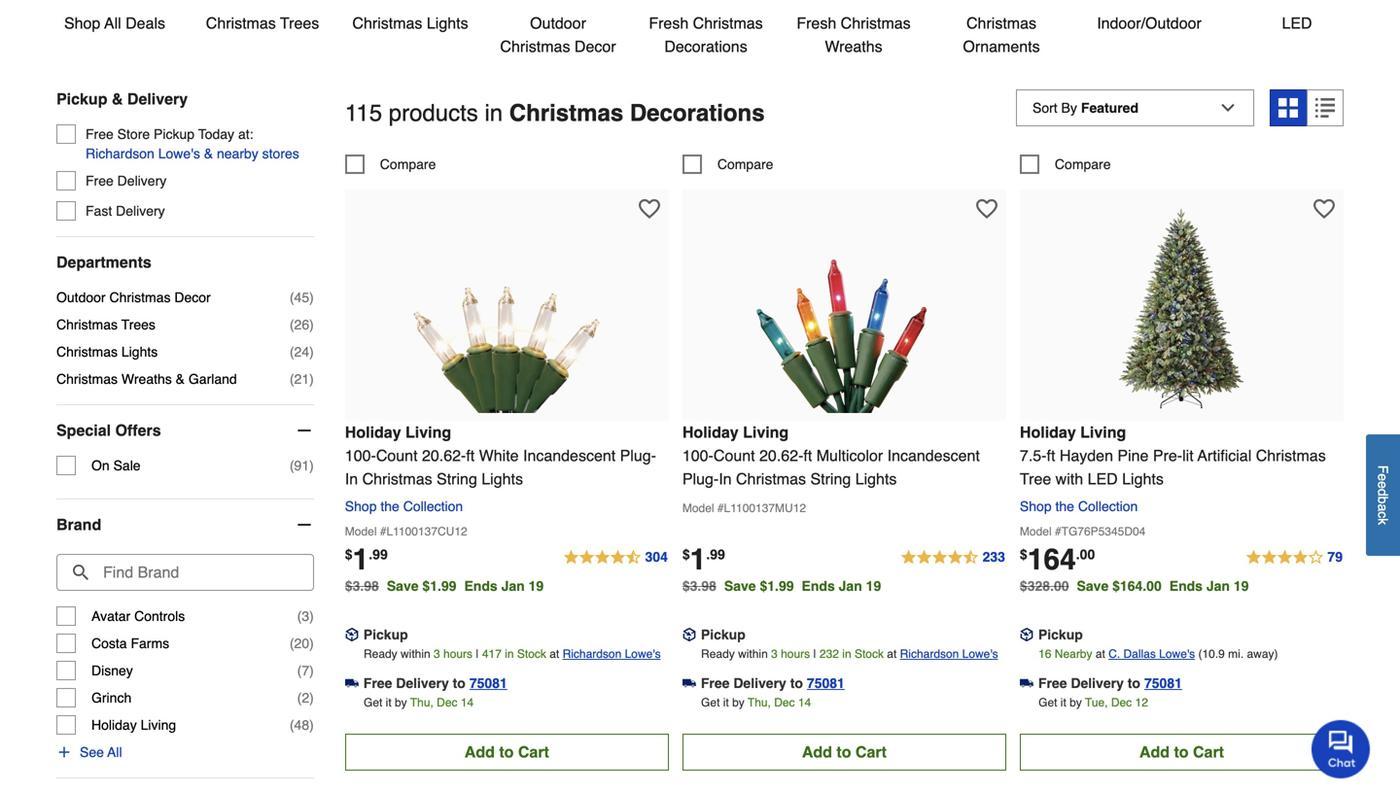 Task type: describe. For each thing, give the bounding box(es) containing it.
( for 20
[[290, 636, 294, 652]]

plug- for 100-count 20.62-ft multicolor incandescent plug-in christmas string lights
[[682, 470, 719, 488]]

save for 233
[[724, 578, 756, 594]]

lights inside christmas lights button
[[427, 14, 468, 32]]

led inside the 'holiday living 7.5-ft hayden pine pre-lit artificial christmas tree with led lights'
[[1088, 470, 1118, 488]]

) for ( 26 )
[[309, 317, 314, 333]]

delivery up tue,
[[1071, 676, 1124, 691]]

75081 button for 417
[[470, 674, 507, 693]]

holiday for 100-count 20.62-ft multicolor incandescent plug-in christmas string lights
[[682, 423, 739, 441]]

pickup image for ready within
[[682, 628, 696, 642]]

shop for holiday living 7.5-ft hayden pine pre-lit artificial christmas tree with led lights
[[1020, 499, 1052, 514]]

tree
[[1020, 470, 1051, 488]]

79 button
[[1245, 546, 1344, 570]]

tg76p5345d04
[[1061, 525, 1146, 539]]

grinch
[[91, 690, 131, 706]]

233
[[983, 549, 1005, 565]]

free store pickup today at:
[[86, 126, 253, 142]]

ends for 79
[[1169, 578, 1203, 594]]

led button
[[1239, 0, 1355, 35]]

& for richardson lowe's & nearby stores
[[204, 146, 213, 161]]

( for 21
[[290, 371, 294, 387]]

it for ready within 3 hours | 417 in stock at richardson lowe's
[[386, 696, 392, 710]]

b
[[1375, 496, 1391, 504]]

) for ( 20 )
[[309, 636, 314, 652]]

$ 1 .99 for 233
[[682, 543, 725, 576]]

fresh for wreaths
[[797, 14, 836, 32]]

fresh christmas decorations
[[649, 14, 763, 55]]

shop all deals button
[[56, 0, 173, 35]]

the for christmas
[[381, 499, 399, 514]]

2 heart outline image from the left
[[976, 198, 997, 220]]

christmas lights button
[[352, 0, 469, 35]]

(10.9
[[1198, 647, 1225, 661]]

shop all deals
[[64, 14, 165, 32]]

Find Brand text field
[[56, 554, 314, 591]]

on sale
[[91, 458, 141, 474]]

20.62- for white
[[422, 447, 466, 465]]

3 it from the left
[[1061, 696, 1066, 710]]

$3.98 for 233
[[682, 578, 717, 594]]

special offers button
[[56, 406, 314, 456]]

collection for with
[[1078, 499, 1138, 514]]

compare for the 1001813154 element
[[717, 156, 773, 172]]

hayden
[[1060, 447, 1113, 465]]

c. dallas lowe's button
[[1109, 645, 1195, 664]]

ends jan 19 element for 304
[[464, 578, 551, 594]]

233 button
[[900, 546, 1006, 570]]

21
[[294, 371, 309, 387]]

304 button
[[563, 546, 669, 570]]

the for tree
[[1055, 499, 1074, 514]]

at:
[[238, 126, 253, 142]]

model for 100-count 20.62-ft white incandescent plug- in christmas string lights
[[345, 525, 377, 539]]

2 add to cart from the left
[[802, 743, 887, 761]]

plug- for 100-count 20.62-ft white incandescent plug- in christmas string lights
[[620, 447, 656, 465]]

1 cart from the left
[[518, 743, 549, 761]]

3 free delivery to 75081 from the left
[[1038, 676, 1182, 691]]

164
[[1027, 543, 1076, 576]]

holiday living 100-count 20.62-ft multicolor incandescent plug-in christmas string lights image
[[737, 199, 951, 413]]

( for 3
[[297, 609, 302, 624]]

decorations inside fresh christmas decorations
[[664, 37, 747, 55]]

1 vertical spatial decorations
[[630, 100, 765, 126]]

f e e d b a c k
[[1375, 465, 1391, 525]]

tue,
[[1085, 696, 1108, 710]]

in for 100-count 20.62-ft white incandescent plug- in christmas string lights
[[345, 470, 358, 488]]

) for ( 21 )
[[309, 371, 314, 387]]

offers
[[115, 422, 161, 440]]

$ for 79
[[1020, 547, 1027, 562]]

| for 232
[[813, 647, 816, 661]]

115
[[345, 100, 382, 126]]

pre-
[[1153, 447, 1182, 465]]

( for 7
[[297, 663, 302, 679]]

count for 100-count 20.62-ft white incandescent plug- in christmas string lights
[[376, 447, 418, 465]]

richardson lowe's & nearby stores button
[[86, 144, 299, 163]]

costa
[[91, 636, 127, 652]]

outdoor christmas decor inside "button"
[[500, 14, 616, 55]]

7.5-
[[1020, 447, 1047, 465]]

$1.99 for 233
[[760, 578, 794, 594]]

free for pickup image
[[363, 676, 392, 691]]

( 26 )
[[290, 317, 314, 333]]

75081 for 417
[[470, 676, 507, 691]]

plus image
[[56, 745, 72, 760]]

see
[[80, 745, 104, 760]]

ft for white
[[466, 447, 475, 465]]

115 products in christmas decorations
[[345, 100, 765, 126]]

d
[[1375, 489, 1391, 496]]

) for ( 91 )
[[309, 458, 314, 474]]

0 horizontal spatial in
[[485, 100, 503, 126]]

nearby
[[217, 146, 258, 161]]

fresh christmas wreaths
[[797, 14, 911, 55]]

nearby
[[1055, 647, 1092, 661]]

& for christmas wreaths & garland
[[176, 371, 185, 387]]

7
[[302, 663, 309, 679]]

( 3 )
[[297, 609, 314, 624]]

delivery up free store pickup today at:
[[127, 90, 188, 108]]

today
[[198, 126, 234, 142]]

chat invite button image
[[1312, 720, 1371, 779]]

avatar controls
[[91, 609, 185, 624]]

holiday for 100-count 20.62-ft white incandescent plug- in christmas string lights
[[345, 423, 401, 441]]

2 add to cart button from the left
[[682, 734, 1006, 771]]

christmas inside the 'holiday living 7.5-ft hayden pine pre-lit artificial christmas tree with led lights'
[[1256, 447, 1326, 465]]

count for 100-count 20.62-ft multicolor incandescent plug-in christmas string lights
[[714, 447, 755, 465]]

led inside button
[[1282, 14, 1312, 32]]

christmas ornaments
[[963, 14, 1040, 55]]

3 truck filled image from the left
[[1020, 677, 1034, 690]]

multicolor
[[817, 447, 883, 465]]

( for 2
[[297, 690, 302, 706]]

richardson for ready within 3 hours | 232 in stock at richardson lowe's
[[900, 647, 959, 661]]

16
[[1039, 647, 1052, 661]]

christmas wreaths & garland
[[56, 371, 237, 387]]

incandescent for multicolor
[[887, 447, 980, 465]]

delivery down ready within 3 hours | 417 in stock at richardson lowe's
[[396, 676, 449, 691]]

ft inside the 'holiday living 7.5-ft hayden pine pre-lit artificial christmas tree with led lights'
[[1047, 447, 1055, 465]]

ends jan 19 element for 79
[[1169, 578, 1257, 594]]

0 horizontal spatial decor
[[174, 290, 211, 305]]

save for 79
[[1077, 578, 1109, 594]]

christmas inside outdoor christmas decor
[[500, 37, 570, 55]]

savings save $1.99 element for 304
[[387, 578, 551, 594]]

get for ready within 3 hours | 417 in stock at richardson lowe's
[[364, 696, 382, 710]]

deals
[[126, 14, 165, 32]]

2 cart from the left
[[856, 743, 887, 761]]

( 91 )
[[290, 458, 314, 474]]

c
[[1375, 511, 1391, 518]]

actual price $1.99 element for 304
[[345, 543, 388, 576]]

holiday living 7.5-ft hayden pine pre-lit artificial christmas tree with led lights image
[[1075, 199, 1289, 413]]

richardson inside button
[[86, 146, 154, 161]]

christmas ornaments button
[[943, 0, 1060, 58]]

20
[[294, 636, 309, 652]]

indoor/outdoor
[[1097, 14, 1202, 32]]

minus image for special offers
[[294, 421, 314, 441]]

holiday living 100-count 20.62-ft multicolor incandescent plug-in christmas string lights
[[682, 423, 980, 488]]

1 horizontal spatial #
[[717, 502, 724, 515]]

2
[[302, 690, 309, 706]]

on
[[91, 458, 110, 474]]

in for ready within 3 hours | 417 in stock at richardson lowe's
[[505, 647, 514, 661]]

artificial
[[1198, 447, 1252, 465]]

( 45 )
[[290, 290, 314, 305]]

outdoor inside "button"
[[530, 14, 586, 32]]

fast
[[86, 203, 112, 219]]

stock for 417
[[517, 647, 546, 661]]

dallas
[[1124, 647, 1156, 661]]

save for 304
[[387, 578, 419, 594]]

3 get from the left
[[1039, 696, 1057, 710]]

at for 417
[[550, 647, 559, 661]]

compare for 1001813120 element
[[380, 156, 436, 172]]

lit
[[1182, 447, 1194, 465]]

controls
[[134, 609, 185, 624]]

.00
[[1076, 547, 1095, 562]]

2 e from the top
[[1375, 481, 1391, 489]]

shop the collection for with
[[1020, 499, 1138, 514]]

45
[[294, 290, 309, 305]]

outdoor christmas decor button
[[500, 0, 616, 58]]

fresh christmas decorations button
[[648, 0, 764, 58]]

1 heart outline image from the left
[[639, 198, 660, 220]]

$328.00 save $164.00 ends jan 19
[[1020, 578, 1249, 594]]

holiday living
[[91, 718, 176, 733]]

19 for 79
[[1234, 578, 1249, 594]]

living for multicolor
[[743, 423, 789, 441]]

1 vertical spatial outdoor christmas decor
[[56, 290, 211, 305]]

0 horizontal spatial outdoor
[[56, 290, 106, 305]]

14 for 417
[[461, 696, 474, 710]]

pine
[[1118, 447, 1149, 465]]

all for see
[[107, 745, 122, 760]]

wreaths inside fresh christmas wreaths
[[825, 37, 883, 55]]

l1100137cu12
[[387, 525, 467, 539]]

string for multicolor
[[810, 470, 851, 488]]

12
[[1135, 696, 1148, 710]]

christmas inside christmas ornaments
[[967, 14, 1037, 32]]

richardson lowe's & nearby stores
[[86, 146, 299, 161]]

products
[[389, 100, 478, 126]]

3 dec from the left
[[1111, 696, 1132, 710]]

0 horizontal spatial 3
[[302, 609, 309, 624]]

farms
[[131, 636, 169, 652]]

( 2 )
[[297, 690, 314, 706]]

1 horizontal spatial model
[[682, 502, 714, 515]]

3 by from the left
[[1070, 696, 1082, 710]]

3 for ready within 3 hours | 232 in stock at richardson lowe's
[[771, 647, 778, 661]]

f
[[1375, 465, 1391, 474]]

3 75081 from the left
[[1144, 676, 1182, 691]]

actual price $164.00 element
[[1020, 543, 1095, 576]]

fresh christmas wreaths button
[[795, 0, 912, 58]]

1 e from the top
[[1375, 474, 1391, 481]]

free delivery to 75081 for 232
[[701, 676, 845, 691]]

0 horizontal spatial wreaths
[[121, 371, 172, 387]]

savings save $1.99 element for 233
[[724, 578, 889, 594]]

0 horizontal spatial christmas trees
[[56, 317, 156, 333]]

departments element
[[56, 253, 314, 272]]

16 nearby at c. dallas lowe's (10.9 mi. away)
[[1039, 647, 1278, 661]]

living for white
[[406, 423, 451, 441]]

within for ready within 3 hours | 417 in stock at richardson lowe's
[[401, 647, 430, 661]]

christmas lights inside button
[[352, 14, 468, 32]]

pickup image for 16 nearby
[[1020, 628, 1034, 642]]

compare for 5014121301 element
[[1055, 156, 1111, 172]]

( 7 )
[[297, 663, 314, 679]]

5014121301 element
[[1020, 154, 1111, 174]]

( for 91
[[290, 458, 294, 474]]

100- for 100-count 20.62-ft white incandescent plug- in christmas string lights
[[345, 447, 376, 465]]

1 vertical spatial trees
[[121, 317, 156, 333]]

stock for 232
[[855, 647, 884, 661]]



Task type: vqa. For each thing, say whether or not it's contained in the screenshot.
right 4.5 Stars image
yes



Task type: locate. For each thing, give the bounding box(es) containing it.
holiday inside holiday living 100-count 20.62-ft white incandescent plug- in christmas string lights
[[345, 423, 401, 441]]

ready for ready within 3 hours | 232 in stock at richardson lowe's
[[701, 647, 735, 661]]

3 ) from the top
[[309, 344, 314, 360]]

0 horizontal spatial .99
[[369, 547, 388, 562]]

75081 button
[[470, 674, 507, 693], [807, 674, 845, 693], [1144, 674, 1182, 693]]

mi.
[[1228, 647, 1244, 661]]

100- inside holiday living 100-count 20.62-ft white incandescent plug- in christmas string lights
[[345, 447, 376, 465]]

1 add to cart from the left
[[465, 743, 549, 761]]

2 $3.98 save $1.99 ends jan 19 from the left
[[682, 578, 881, 594]]

.99 for 304
[[369, 547, 388, 562]]

( for 24
[[290, 344, 294, 360]]

2 20.62- from the left
[[759, 447, 804, 465]]

) for ( 7 )
[[309, 663, 314, 679]]

richardson lowe's button left "16"
[[900, 645, 998, 664]]

get it by thu, dec 14 for ready within 3 hours | 232 in stock at richardson lowe's
[[701, 696, 811, 710]]

minus image up ( 91 )
[[294, 421, 314, 441]]

7 ) from the top
[[309, 636, 314, 652]]

sale
[[113, 458, 141, 474]]

fresh
[[649, 14, 689, 32], [797, 14, 836, 32]]

1 horizontal spatial shop the collection
[[1020, 499, 1138, 514]]

& inside button
[[204, 146, 213, 161]]

1 collection from the left
[[403, 499, 463, 514]]

20.62- inside holiday living 100-count 20.62-ft white incandescent plug- in christmas string lights
[[422, 447, 466, 465]]

14 down the ready within 3 hours | 232 in stock at richardson lowe's
[[798, 696, 811, 710]]

stock
[[517, 647, 546, 661], [855, 647, 884, 661]]

1 horizontal spatial 100-
[[682, 447, 714, 465]]

holiday living 7.5-ft hayden pine pre-lit artificial christmas tree with led lights
[[1020, 423, 1326, 488]]

was price $328.00 element
[[1020, 574, 1077, 594]]

19 down 4 stars image
[[1234, 578, 1249, 594]]

24
[[294, 344, 309, 360]]

2 string from the left
[[810, 470, 851, 488]]

1 within from the left
[[401, 647, 430, 661]]

ends jan 19 element up the '(10.9'
[[1169, 578, 1257, 594]]

jan
[[501, 578, 525, 594], [839, 578, 862, 594], [1207, 578, 1230, 594]]

0 vertical spatial &
[[112, 90, 123, 108]]

minus image down ( 91 )
[[294, 515, 314, 535]]

1 shop the collection from the left
[[345, 499, 463, 514]]

was price $3.98 element up pickup image
[[345, 574, 387, 594]]

by for ready within 3 hours | 417 in stock at richardson lowe's
[[395, 696, 407, 710]]

0 horizontal spatial savings save $1.99 element
[[387, 578, 551, 594]]

0 horizontal spatial $
[[345, 547, 353, 562]]

(
[[290, 290, 294, 305], [290, 317, 294, 333], [290, 344, 294, 360], [290, 371, 294, 387], [290, 458, 294, 474], [297, 609, 302, 624], [290, 636, 294, 652], [297, 663, 302, 679], [297, 690, 302, 706], [290, 718, 294, 733]]

at for 232
[[887, 647, 897, 661]]

$3.98 save $1.99 ends jan 19 for 304
[[345, 578, 544, 594]]

4 stars image
[[1245, 546, 1344, 570]]

| for 417
[[476, 647, 479, 661]]

1 fresh from the left
[[649, 14, 689, 32]]

6 ) from the top
[[309, 609, 314, 624]]

decor up 115 products in christmas decorations
[[575, 37, 616, 55]]

at
[[550, 647, 559, 661], [887, 647, 897, 661], [1096, 647, 1105, 661]]

heart outline image
[[639, 198, 660, 220], [976, 198, 997, 220]]

0 horizontal spatial &
[[112, 90, 123, 108]]

1 horizontal spatial .99
[[706, 547, 725, 562]]

$1.99
[[422, 578, 456, 594], [760, 578, 794, 594]]

1 add from the left
[[465, 743, 495, 761]]

model # l1100137mu12
[[682, 502, 806, 515]]

1 4.5 stars image from the left
[[563, 546, 669, 570]]

1 horizontal spatial plug-
[[682, 470, 719, 488]]

string inside holiday living 100-count 20.62-ft white incandescent plug- in christmas string lights
[[437, 470, 477, 488]]

jan for 233
[[839, 578, 862, 594]]

( 24 )
[[290, 344, 314, 360]]

in inside 'holiday living 100-count 20.62-ft multicolor incandescent plug-in christmas string lights'
[[719, 470, 732, 488]]

fresh for decorations
[[649, 14, 689, 32]]

14 for 232
[[798, 696, 811, 710]]

lights up products
[[427, 14, 468, 32]]

1 horizontal spatial 75081 button
[[807, 674, 845, 693]]

dec down the ready within 3 hours | 232 in stock at richardson lowe's
[[774, 696, 795, 710]]

1 $ 1 .99 from the left
[[345, 543, 388, 576]]

it for ready within 3 hours | 232 in stock at richardson lowe's
[[723, 696, 729, 710]]

ends jan 19 element
[[464, 578, 551, 594], [802, 578, 889, 594], [1169, 578, 1257, 594]]

outdoor christmas decor down departments
[[56, 290, 211, 305]]

$3.98 for 304
[[345, 578, 379, 594]]

2 horizontal spatial shop
[[1020, 499, 1052, 514]]

shop the collection link up model # tg76p5345d04
[[1020, 499, 1146, 514]]

ends for 304
[[464, 578, 498, 594]]

20.62- left white
[[422, 447, 466, 465]]

1 the from the left
[[381, 499, 399, 514]]

$ right 233
[[1020, 547, 1027, 562]]

3 $ from the left
[[1020, 547, 1027, 562]]

shop inside button
[[64, 14, 100, 32]]

1 vertical spatial led
[[1088, 470, 1118, 488]]

1 free delivery to 75081 from the left
[[363, 676, 507, 691]]

in
[[485, 100, 503, 126], [505, 647, 514, 661], [842, 647, 851, 661]]

1 horizontal spatial 3
[[434, 647, 440, 661]]

get it by thu, dec 14
[[364, 696, 474, 710], [701, 696, 811, 710]]

0 horizontal spatial richardson lowe's button
[[563, 645, 661, 664]]

2 horizontal spatial by
[[1070, 696, 1082, 710]]

$ inside $ 164 .00
[[1020, 547, 1027, 562]]

$ down model # l1100137cu12
[[345, 547, 353, 562]]

free delivery to 75081 for 417
[[363, 676, 507, 691]]

save down .00
[[1077, 578, 1109, 594]]

christmas trees inside 'christmas trees' button
[[206, 14, 319, 32]]

1 minus image from the top
[[294, 421, 314, 441]]

holiday for 7.5-ft hayden pine pre-lit artificial christmas tree with led lights
[[1020, 423, 1076, 441]]

2 the from the left
[[1055, 499, 1074, 514]]

0 horizontal spatial add to cart
[[465, 743, 549, 761]]

1 horizontal spatial thu,
[[748, 696, 771, 710]]

lights inside the 'holiday living 7.5-ft hayden pine pre-lit artificial christmas tree with led lights'
[[1122, 470, 1164, 488]]

0 horizontal spatial thu,
[[410, 696, 433, 710]]

100-
[[345, 447, 376, 465], [682, 447, 714, 465]]

) down 26
[[309, 344, 314, 360]]

& left the garland
[[176, 371, 185, 387]]

0 horizontal spatial 19
[[529, 578, 544, 594]]

2 14 from the left
[[798, 696, 811, 710]]

add
[[465, 743, 495, 761], [802, 743, 832, 761], [1139, 743, 1170, 761]]

0 vertical spatial outdoor christmas decor
[[500, 14, 616, 55]]

2 by from the left
[[732, 696, 745, 710]]

75081 up 12
[[1144, 676, 1182, 691]]

1 horizontal spatial pickup image
[[1020, 628, 1034, 642]]

$ for 233
[[682, 547, 690, 562]]

in right ( 91 )
[[345, 470, 358, 488]]

1 $ from the left
[[345, 547, 353, 562]]

avatar
[[91, 609, 131, 624]]

75081
[[470, 676, 507, 691], [807, 676, 845, 691], [1144, 676, 1182, 691]]

ends for 233
[[802, 578, 835, 594]]

0 horizontal spatial 14
[[461, 696, 474, 710]]

collection up the tg76p5345d04
[[1078, 499, 1138, 514]]

string
[[437, 470, 477, 488], [810, 470, 851, 488]]

1 for 233
[[690, 543, 706, 576]]

1 by from the left
[[395, 696, 407, 710]]

within for ready within 3 hours | 232 in stock at richardson lowe's
[[738, 647, 768, 661]]

$ 1 .99 for 304
[[345, 543, 388, 576]]

4.5 stars image
[[563, 546, 669, 570], [900, 546, 1006, 570]]

incandescent right white
[[523, 447, 616, 465]]

1 horizontal spatial $3.98
[[682, 578, 717, 594]]

) down ( 21 ) at the top left
[[309, 458, 314, 474]]

outdoor christmas decor
[[500, 14, 616, 55], [56, 290, 211, 305]]

by for ready within 3 hours | 232 in stock at richardson lowe's
[[732, 696, 745, 710]]

all inside button
[[107, 745, 122, 760]]

free for pickup icon corresponding to ready within
[[701, 676, 730, 691]]

shop the collection up model # tg76p5345d04
[[1020, 499, 1138, 514]]

1 vertical spatial all
[[107, 745, 122, 760]]

0 horizontal spatial ft
[[466, 447, 475, 465]]

all left deals
[[104, 14, 121, 32]]

3 up 20
[[302, 609, 309, 624]]

departments
[[56, 253, 151, 271]]

shop the collection link up model # l1100137cu12
[[345, 499, 471, 514]]

# for holiday living 7.5-ft hayden pine pre-lit artificial christmas tree with led lights
[[1055, 525, 1061, 539]]

heart outline image
[[1314, 198, 1335, 220]]

2 in from the left
[[719, 470, 732, 488]]

living inside holiday living 100-count 20.62-ft white incandescent plug- in christmas string lights
[[406, 423, 451, 441]]

shop the collection link for string
[[345, 499, 471, 514]]

19
[[529, 578, 544, 594], [866, 578, 881, 594], [1234, 578, 1249, 594]]

75081 for 232
[[807, 676, 845, 691]]

2 horizontal spatial 19
[[1234, 578, 1249, 594]]

decorations
[[664, 37, 747, 55], [630, 100, 765, 126]]

$3.98 save $1.99 ends jan 19 down l1100137cu12
[[345, 578, 544, 594]]

$3.98 save $1.99 ends jan 19 for 233
[[682, 578, 881, 594]]

lights inside holiday living 100-count 20.62-ft white incandescent plug- in christmas string lights
[[482, 470, 523, 488]]

e
[[1375, 474, 1391, 481], [1375, 481, 1391, 489]]

0 horizontal spatial 20.62-
[[422, 447, 466, 465]]

truck filled image
[[345, 677, 359, 690], [682, 677, 696, 690], [1020, 677, 1034, 690]]

2 $ from the left
[[682, 547, 690, 562]]

christmas inside holiday living 100-count 20.62-ft white incandescent plug- in christmas string lights
[[362, 470, 432, 488]]

0 horizontal spatial it
[[386, 696, 392, 710]]

1 horizontal spatial decor
[[575, 37, 616, 55]]

8 ) from the top
[[309, 663, 314, 679]]

hours for 417
[[443, 647, 473, 661]]

trees inside button
[[280, 14, 319, 32]]

collection
[[403, 499, 463, 514], [1078, 499, 1138, 514]]

brand button
[[56, 500, 314, 550]]

14
[[461, 696, 474, 710], [798, 696, 811, 710]]

100- up "model # l1100137mu12"
[[682, 447, 714, 465]]

living
[[406, 423, 451, 441], [743, 423, 789, 441], [1080, 423, 1126, 441], [141, 718, 176, 733]]

2 | from the left
[[813, 647, 816, 661]]

1 ) from the top
[[309, 290, 314, 305]]

1 $3.98 from the left
[[345, 578, 379, 594]]

ends
[[464, 578, 498, 594], [802, 578, 835, 594], [1169, 578, 1203, 594]]

$ 1 .99 right 304 on the left of the page
[[682, 543, 725, 576]]

14 down ready within 3 hours | 417 in stock at richardson lowe's
[[461, 696, 474, 710]]

lowe's
[[158, 146, 200, 161], [625, 647, 661, 661], [962, 647, 998, 661], [1159, 647, 1195, 661]]

minus image inside special offers button
[[294, 421, 314, 441]]

outdoor up 115 products in christmas decorations
[[530, 14, 586, 32]]

minus image for brand
[[294, 515, 314, 535]]

model # tg76p5345d04
[[1020, 525, 1146, 539]]

2 within from the left
[[738, 647, 768, 661]]

shop up model # l1100137cu12
[[345, 499, 377, 514]]

1 it from the left
[[386, 696, 392, 710]]

holiday inside 'holiday living 100-count 20.62-ft multicolor incandescent plug-in christmas string lights'
[[682, 423, 739, 441]]

the up model # l1100137cu12
[[381, 499, 399, 514]]

1 shop the collection link from the left
[[345, 499, 471, 514]]

2 horizontal spatial in
[[842, 647, 851, 661]]

1 add to cart button from the left
[[345, 734, 669, 771]]

( for 48
[[290, 718, 294, 733]]

1 vertical spatial plug-
[[682, 470, 719, 488]]

list view image
[[1316, 98, 1335, 118]]

disney
[[91, 663, 133, 679]]

living inside 'holiday living 100-count 20.62-ft multicolor incandescent plug-in christmas string lights'
[[743, 423, 789, 441]]

0 horizontal spatial by
[[395, 696, 407, 710]]

20.62- up the l1100137mu12
[[759, 447, 804, 465]]

model left l1100137cu12
[[345, 525, 377, 539]]

collection up l1100137cu12
[[403, 499, 463, 514]]

decor
[[575, 37, 616, 55], [174, 290, 211, 305]]

0 vertical spatial decor
[[575, 37, 616, 55]]

pickup & delivery
[[56, 90, 188, 108]]

savings save $164.00 element
[[1077, 578, 1257, 594]]

( for 26
[[290, 317, 294, 333]]

1 horizontal spatial in
[[719, 470, 732, 488]]

2 actual price $1.99 element from the left
[[682, 543, 725, 576]]

48
[[294, 718, 309, 733]]

incandescent for white
[[523, 447, 616, 465]]

christmas trees
[[206, 14, 319, 32], [56, 317, 156, 333]]

0 horizontal spatial shop
[[64, 14, 100, 32]]

1 at from the left
[[550, 647, 559, 661]]

1 pickup image from the left
[[682, 628, 696, 642]]

20.62- inside 'holiday living 100-count 20.62-ft multicolor incandescent plug-in christmas string lights'
[[759, 447, 804, 465]]

lights up christmas wreaths & garland
[[121, 344, 158, 360]]

fresh inside fresh christmas wreaths
[[797, 14, 836, 32]]

e up b
[[1375, 481, 1391, 489]]

1 vertical spatial christmas lights
[[56, 344, 158, 360]]

grid view image
[[1279, 98, 1298, 118]]

ft up tree
[[1047, 447, 1055, 465]]

0 horizontal spatial shop the collection link
[[345, 499, 471, 514]]

ft inside holiday living 100-count 20.62-ft white incandescent plug- in christmas string lights
[[466, 447, 475, 465]]

0 vertical spatial trees
[[280, 14, 319, 32]]

add to cart button
[[345, 734, 669, 771], [682, 734, 1006, 771], [1020, 734, 1344, 771]]

richardson lowe's button down 304 button on the bottom
[[563, 645, 661, 664]]

shop the collection link
[[345, 499, 471, 514], [1020, 499, 1146, 514]]

stock right 232
[[855, 647, 884, 661]]

was price $3.98 element for 304
[[345, 574, 387, 594]]

1 get from the left
[[364, 696, 382, 710]]

2 horizontal spatial ends
[[1169, 578, 1203, 594]]

stores
[[262, 146, 299, 161]]

was price $3.98 element for 233
[[682, 574, 724, 594]]

within left 232
[[738, 647, 768, 661]]

1 horizontal spatial free delivery to 75081
[[701, 676, 845, 691]]

add for 1st add to cart button
[[465, 743, 495, 761]]

3 ft from the left
[[1047, 447, 1055, 465]]

special
[[56, 422, 111, 440]]

free delivery
[[86, 173, 167, 189]]

ends up 232
[[802, 578, 835, 594]]

count up model # l1100137cu12
[[376, 447, 418, 465]]

ft inside 'holiday living 100-count 20.62-ft multicolor incandescent plug-in christmas string lights'
[[804, 447, 812, 465]]

christmas lights up products
[[352, 14, 468, 32]]

minus image inside brand button
[[294, 515, 314, 535]]

add for first add to cart button from right
[[1139, 743, 1170, 761]]

1 | from the left
[[476, 647, 479, 661]]

3 save from the left
[[1077, 578, 1109, 594]]

1 horizontal spatial outdoor christmas decor
[[500, 14, 616, 55]]

outdoor
[[530, 14, 586, 32], [56, 290, 106, 305]]

truck filled image for ready within 3 hours | 232 in stock at richardson lowe's
[[682, 677, 696, 690]]

count up "model # l1100137mu12"
[[714, 447, 755, 465]]

19 for 233
[[866, 578, 881, 594]]

1 $3.98 save $1.99 ends jan 19 from the left
[[345, 578, 544, 594]]

in right 417
[[505, 647, 514, 661]]

2 stock from the left
[[855, 647, 884, 661]]

1 horizontal spatial led
[[1282, 14, 1312, 32]]

3 add to cart button from the left
[[1020, 734, 1344, 771]]

3 left 232
[[771, 647, 778, 661]]

1 horizontal spatial wreaths
[[825, 37, 883, 55]]

( 48 )
[[290, 718, 314, 733]]

$3.98 up pickup image
[[345, 578, 379, 594]]

christmas inside 'holiday living 100-count 20.62-ft multicolor incandescent plug-in christmas string lights'
[[736, 470, 806, 488]]

living inside the 'holiday living 7.5-ft hayden pine pre-lit artificial christmas tree with led lights'
[[1080, 423, 1126, 441]]

jan up ready within 3 hours | 417 in stock at richardson lowe's
[[501, 578, 525, 594]]

2 was price $3.98 element from the left
[[682, 574, 724, 594]]

in inside holiday living 100-count 20.62-ft white incandescent plug- in christmas string lights
[[345, 470, 358, 488]]

christmas inside fresh christmas decorations
[[693, 14, 763, 32]]

shop left deals
[[64, 14, 100, 32]]

4.5 stars image for "233" button
[[900, 546, 1006, 570]]

savings save $1.99 element down l1100137cu12
[[387, 578, 551, 594]]

79
[[1328, 549, 1343, 565]]

3 cart from the left
[[1193, 743, 1224, 761]]

1 horizontal spatial within
[[738, 647, 768, 661]]

# for holiday living 100-count 20.62-ft white incandescent plug- in christmas string lights
[[380, 525, 387, 539]]

compare inside 5014121301 element
[[1055, 156, 1111, 172]]

0 vertical spatial led
[[1282, 14, 1312, 32]]

truck filled image for ready within 3 hours | 417 in stock at richardson lowe's
[[345, 677, 359, 690]]

1 19 from the left
[[529, 578, 544, 594]]

1 .99 from the left
[[369, 547, 388, 562]]

with
[[1056, 470, 1083, 488]]

3 at from the left
[[1096, 647, 1105, 661]]

2 collection from the left
[[1078, 499, 1138, 514]]

2 fresh from the left
[[797, 14, 836, 32]]

20.62- for multicolor
[[759, 447, 804, 465]]

hours
[[443, 647, 473, 661], [781, 647, 810, 661]]

$ for 304
[[345, 547, 353, 562]]

1 horizontal spatial dec
[[774, 696, 795, 710]]

( for 45
[[290, 290, 294, 305]]

all for shop
[[104, 14, 121, 32]]

2 .99 from the left
[[706, 547, 725, 562]]

incandescent inside holiday living 100-count 20.62-ft white incandescent plug- in christmas string lights
[[523, 447, 616, 465]]

1 horizontal spatial $1.99
[[760, 578, 794, 594]]

2 horizontal spatial $
[[1020, 547, 1027, 562]]

$3.98 down "model # l1100137mu12"
[[682, 578, 717, 594]]

2 compare from the left
[[717, 156, 773, 172]]

2 dec from the left
[[774, 696, 795, 710]]

0 horizontal spatial count
[[376, 447, 418, 465]]

2 19 from the left
[[866, 578, 881, 594]]

2 it from the left
[[723, 696, 729, 710]]

26
[[294, 317, 309, 333]]

& down today
[[204, 146, 213, 161]]

2 free delivery to 75081 from the left
[[701, 676, 845, 691]]

0 horizontal spatial 1
[[353, 543, 369, 576]]

was price $3.98 element down "model # l1100137mu12"
[[682, 574, 724, 594]]

75081 button up 12
[[1144, 674, 1182, 693]]

lights inside 'holiday living 100-count 20.62-ft multicolor incandescent plug-in christmas string lights'
[[855, 470, 897, 488]]

wreaths
[[825, 37, 883, 55], [121, 371, 172, 387]]

l1100137mu12
[[724, 502, 806, 515]]

0 horizontal spatial collection
[[403, 499, 463, 514]]

it
[[386, 696, 392, 710], [723, 696, 729, 710], [1061, 696, 1066, 710]]

1 jan from the left
[[501, 578, 525, 594]]

0 horizontal spatial 100-
[[345, 447, 376, 465]]

christmas inside fresh christmas wreaths
[[841, 14, 911, 32]]

1 string from the left
[[437, 470, 477, 488]]

count inside 'holiday living 100-count 20.62-ft multicolor incandescent plug-in christmas string lights'
[[714, 447, 755, 465]]

christmas trees button
[[204, 0, 321, 35]]

( 20 )
[[290, 636, 314, 652]]

1001813120 element
[[345, 154, 436, 174]]

2 ft from the left
[[804, 447, 812, 465]]

) for ( 45 )
[[309, 290, 314, 305]]

was price $3.98 element
[[345, 574, 387, 594], [682, 574, 724, 594]]

all
[[104, 14, 121, 32], [107, 745, 122, 760]]

100- right ( 91 )
[[345, 447, 376, 465]]

2 1 from the left
[[690, 543, 706, 576]]

1 ready from the left
[[364, 647, 397, 661]]

2 4.5 stars image from the left
[[900, 546, 1006, 570]]

minus image
[[294, 421, 314, 441], [294, 515, 314, 535]]

shop for holiday living 100-count 20.62-ft white incandescent plug- in christmas string lights
[[345, 499, 377, 514]]

100- inside 'holiday living 100-count 20.62-ft multicolor incandescent plug-in christmas string lights'
[[682, 447, 714, 465]]

plug- inside 'holiday living 100-count 20.62-ft multicolor incandescent plug-in christmas string lights'
[[682, 470, 719, 488]]

1 1 from the left
[[353, 543, 369, 576]]

outdoor down departments
[[56, 290, 106, 305]]

.99 down model # l1100137cu12
[[369, 547, 388, 562]]

1 14 from the left
[[461, 696, 474, 710]]

ends jan 19 element up the ready within 3 hours | 232 in stock at richardson lowe's
[[802, 578, 889, 594]]

count
[[376, 447, 418, 465], [714, 447, 755, 465]]

shop down tree
[[1020, 499, 1052, 514]]

1 savings save $1.99 element from the left
[[387, 578, 551, 594]]

christmas lights up christmas wreaths & garland
[[56, 344, 158, 360]]

delivery up fast delivery
[[117, 173, 167, 189]]

1 20.62- from the left
[[422, 447, 466, 465]]

1001813154 element
[[682, 154, 773, 174]]

incandescent inside 'holiday living 100-count 20.62-ft multicolor incandescent plug-in christmas string lights'
[[887, 447, 980, 465]]

3 add to cart from the left
[[1139, 743, 1224, 761]]

0 horizontal spatial heart outline image
[[639, 198, 660, 220]]

0 horizontal spatial get
[[364, 696, 382, 710]]

save down "model # l1100137mu12"
[[724, 578, 756, 594]]

& up store
[[112, 90, 123, 108]]

1 horizontal spatial incandescent
[[887, 447, 980, 465]]

ready within 3 hours | 417 in stock at richardson lowe's
[[364, 647, 661, 661]]

2 75081 button from the left
[[807, 674, 845, 693]]

2 horizontal spatial #
[[1055, 525, 1061, 539]]

1 horizontal spatial trees
[[280, 14, 319, 32]]

in for ready within 3 hours | 232 in stock at richardson lowe's
[[842, 647, 851, 661]]

holiday inside the 'holiday living 7.5-ft hayden pine pre-lit artificial christmas tree with led lights'
[[1020, 423, 1076, 441]]

k
[[1375, 518, 1391, 525]]

within
[[401, 647, 430, 661], [738, 647, 768, 661]]

1 horizontal spatial richardson
[[563, 647, 622, 661]]

ready for ready within 3 hours | 417 in stock at richardson lowe's
[[364, 647, 397, 661]]

actual price $1.99 element down model # l1100137cu12
[[345, 543, 388, 576]]

$164.00
[[1112, 578, 1162, 594]]

1 horizontal spatial the
[[1055, 499, 1074, 514]]

indoor/outdoor button
[[1091, 0, 1208, 35]]

in right 232
[[842, 647, 851, 661]]

2 horizontal spatial &
[[204, 146, 213, 161]]

1 horizontal spatial 19
[[866, 578, 881, 594]]

1 horizontal spatial 20.62-
[[759, 447, 804, 465]]

free for pickup icon for 16 nearby
[[1038, 676, 1067, 691]]

lowe's inside richardson lowe's & nearby stores button
[[158, 146, 200, 161]]

string up l1100137cu12
[[437, 470, 477, 488]]

shop the collection link for with
[[1020, 499, 1146, 514]]

1 dec from the left
[[437, 696, 457, 710]]

0 horizontal spatial save
[[387, 578, 419, 594]]

dec for 417
[[437, 696, 457, 710]]

collection for string
[[403, 499, 463, 514]]

3 19 from the left
[[1234, 578, 1249, 594]]

2 horizontal spatial save
[[1077, 578, 1109, 594]]

pickup image
[[345, 628, 359, 642]]

3 left 417
[[434, 647, 440, 661]]

1 horizontal spatial &
[[176, 371, 185, 387]]

2 horizontal spatial 75081
[[1144, 676, 1182, 691]]

2 horizontal spatial cart
[[1193, 743, 1224, 761]]

) for ( 2 )
[[309, 690, 314, 706]]

3 75081 button from the left
[[1144, 674, 1182, 693]]

$ 1 .99 down model # l1100137cu12
[[345, 543, 388, 576]]

1 right 304 on the left of the page
[[690, 543, 706, 576]]

2 vertical spatial &
[[176, 371, 185, 387]]

delivery down the ready within 3 hours | 232 in stock at richardson lowe's
[[733, 676, 786, 691]]

fresh inside fresh christmas decorations
[[649, 14, 689, 32]]

0 horizontal spatial string
[[437, 470, 477, 488]]

2 get it by thu, dec 14 from the left
[[701, 696, 811, 710]]

free delivery to 75081 up tue,
[[1038, 676, 1182, 691]]

2 horizontal spatial richardson
[[900, 647, 959, 661]]

3 for ready within 3 hours | 417 in stock at richardson lowe's
[[434, 647, 440, 661]]

( 21 )
[[290, 371, 314, 387]]

actual price $1.99 element
[[345, 543, 388, 576], [682, 543, 725, 576]]

2 horizontal spatial compare
[[1055, 156, 1111, 172]]

dec down ready within 3 hours | 417 in stock at richardson lowe's
[[437, 696, 457, 710]]

dec left 12
[[1111, 696, 1132, 710]]

ends up 417
[[464, 578, 498, 594]]

1 horizontal spatial get
[[701, 696, 720, 710]]

2 $ 1 .99 from the left
[[682, 543, 725, 576]]

0 horizontal spatial $3.98 save $1.99 ends jan 19
[[345, 578, 544, 594]]

holiday living 100-count 20.62-ft white incandescent plug- in christmas string lights
[[345, 423, 656, 488]]

0 horizontal spatial in
[[345, 470, 358, 488]]

$3.98 save $1.99 ends jan 19
[[345, 578, 544, 594], [682, 578, 881, 594]]

lights
[[427, 14, 468, 32], [121, 344, 158, 360], [482, 470, 523, 488], [855, 470, 897, 488], [1122, 470, 1164, 488]]

2 $1.99 from the left
[[760, 578, 794, 594]]

2 truck filled image from the left
[[682, 677, 696, 690]]

compare
[[380, 156, 436, 172], [717, 156, 773, 172], [1055, 156, 1111, 172]]

| left 417
[[476, 647, 479, 661]]

3 add from the left
[[1139, 743, 1170, 761]]

delivery down the free delivery at left
[[116, 203, 165, 219]]

|
[[476, 647, 479, 661], [813, 647, 816, 661]]

2 shop the collection from the left
[[1020, 499, 1138, 514]]

decor inside outdoor christmas decor
[[575, 37, 616, 55]]

2 ends from the left
[[802, 578, 835, 594]]

2 horizontal spatial it
[[1061, 696, 1066, 710]]

pickup image
[[682, 628, 696, 642], [1020, 628, 1034, 642]]

0 horizontal spatial add to cart button
[[345, 734, 669, 771]]

0 vertical spatial wreaths
[[825, 37, 883, 55]]

1 horizontal spatial christmas lights
[[352, 14, 468, 32]]

savings save $1.99 element
[[387, 578, 551, 594], [724, 578, 889, 594]]

75081 button for 232
[[807, 674, 845, 693]]

232
[[820, 647, 839, 661]]

hours for 232
[[781, 647, 810, 661]]

string inside 'holiday living 100-count 20.62-ft multicolor incandescent plug-in christmas string lights'
[[810, 470, 851, 488]]

string for white
[[437, 470, 477, 488]]

2 horizontal spatial ft
[[1047, 447, 1055, 465]]

0 horizontal spatial the
[[381, 499, 399, 514]]

get it by thu, dec 14 for ready within 3 hours | 417 in stock at richardson lowe's
[[364, 696, 474, 710]]

count inside holiday living 100-count 20.62-ft white incandescent plug- in christmas string lights
[[376, 447, 418, 465]]

2 horizontal spatial dec
[[1111, 696, 1132, 710]]

living for pre-
[[1080, 423, 1126, 441]]

4.5 stars image containing 233
[[900, 546, 1006, 570]]

at left the c.
[[1096, 647, 1105, 661]]

shop the collection for string
[[345, 499, 463, 514]]

0 horizontal spatial get it by thu, dec 14
[[364, 696, 474, 710]]

holiday living 100-count 20.62-ft white incandescent plug-in christmas string lights image
[[400, 199, 614, 413]]

2 ends jan 19 element from the left
[[802, 578, 889, 594]]

9 ) from the top
[[309, 690, 314, 706]]

&
[[112, 90, 123, 108], [204, 146, 213, 161], [176, 371, 185, 387]]

0 horizontal spatial incandescent
[[523, 447, 616, 465]]

2 $3.98 from the left
[[682, 578, 717, 594]]

dec for 232
[[774, 696, 795, 710]]

1 vertical spatial &
[[204, 146, 213, 161]]

white
[[479, 447, 519, 465]]

1 get it by thu, dec 14 from the left
[[364, 696, 474, 710]]

fast delivery
[[86, 203, 165, 219]]

1 horizontal spatial string
[[810, 470, 851, 488]]

save down model # l1100137cu12
[[387, 578, 419, 594]]

$1.99 for 304
[[422, 578, 456, 594]]

19 up ready within 3 hours | 417 in stock at richardson lowe's
[[529, 578, 544, 594]]

2 save from the left
[[724, 578, 756, 594]]

1 horizontal spatial ends
[[802, 578, 835, 594]]

1 horizontal spatial christmas trees
[[206, 14, 319, 32]]

add for second add to cart button from the right
[[802, 743, 832, 761]]

string down multicolor
[[810, 470, 851, 488]]

actual price $1.99 element right 304 on the left of the page
[[682, 543, 725, 576]]

) up 20
[[309, 609, 314, 624]]

1 horizontal spatial ft
[[804, 447, 812, 465]]

compare inside the 1001813154 element
[[717, 156, 773, 172]]

1 was price $3.98 element from the left
[[345, 574, 387, 594]]

model up 164
[[1020, 525, 1052, 539]]

) for ( 3 )
[[309, 609, 314, 624]]

thu, for ready within 3 hours | 232 in stock at richardson lowe's
[[748, 696, 771, 710]]

led up "grid view" image
[[1282, 14, 1312, 32]]

1 vertical spatial wreaths
[[121, 371, 172, 387]]

0 horizontal spatial |
[[476, 647, 479, 661]]

2 75081 from the left
[[807, 676, 845, 691]]

c.
[[1109, 647, 1120, 661]]

hours left 417
[[443, 647, 473, 661]]

1 actual price $1.99 element from the left
[[345, 543, 388, 576]]

$ 164 .00
[[1020, 543, 1095, 576]]

ends jan 19 element up ready within 3 hours | 417 in stock at richardson lowe's
[[464, 578, 551, 594]]

2 thu, from the left
[[748, 696, 771, 710]]

3 compare from the left
[[1055, 156, 1111, 172]]

| left 232
[[813, 647, 816, 661]]

lights down multicolor
[[855, 470, 897, 488]]

2 horizontal spatial model
[[1020, 525, 1052, 539]]

2 savings save $1.99 element from the left
[[724, 578, 889, 594]]

compare inside 1001813120 element
[[380, 156, 436, 172]]

0 vertical spatial all
[[104, 14, 121, 32]]

0 vertical spatial christmas trees
[[206, 14, 319, 32]]

) for ( 24 )
[[309, 344, 314, 360]]

2 at from the left
[[887, 647, 897, 661]]

ornaments
[[963, 37, 1040, 55]]

get it by tue, dec 12
[[1039, 696, 1148, 710]]

) up '7'
[[309, 636, 314, 652]]

4.5 stars image containing 304
[[563, 546, 669, 570]]

jan up the ready within 3 hours | 232 in stock at richardson lowe's
[[839, 578, 862, 594]]

within left 417
[[401, 647, 430, 661]]

richardson for ready within 3 hours | 417 in stock at richardson lowe's
[[563, 647, 622, 661]]

0 horizontal spatial at
[[550, 647, 559, 661]]

) down ( 7 )
[[309, 690, 314, 706]]

2 horizontal spatial free delivery to 75081
[[1038, 676, 1182, 691]]

shop the collection up model # l1100137cu12
[[345, 499, 463, 514]]

$1.99 down the l1100137mu12
[[760, 578, 794, 594]]

all inside button
[[104, 14, 121, 32]]

plug- inside holiday living 100-count 20.62-ft white incandescent plug- in christmas string lights
[[620, 447, 656, 465]]

2 add from the left
[[802, 743, 832, 761]]



